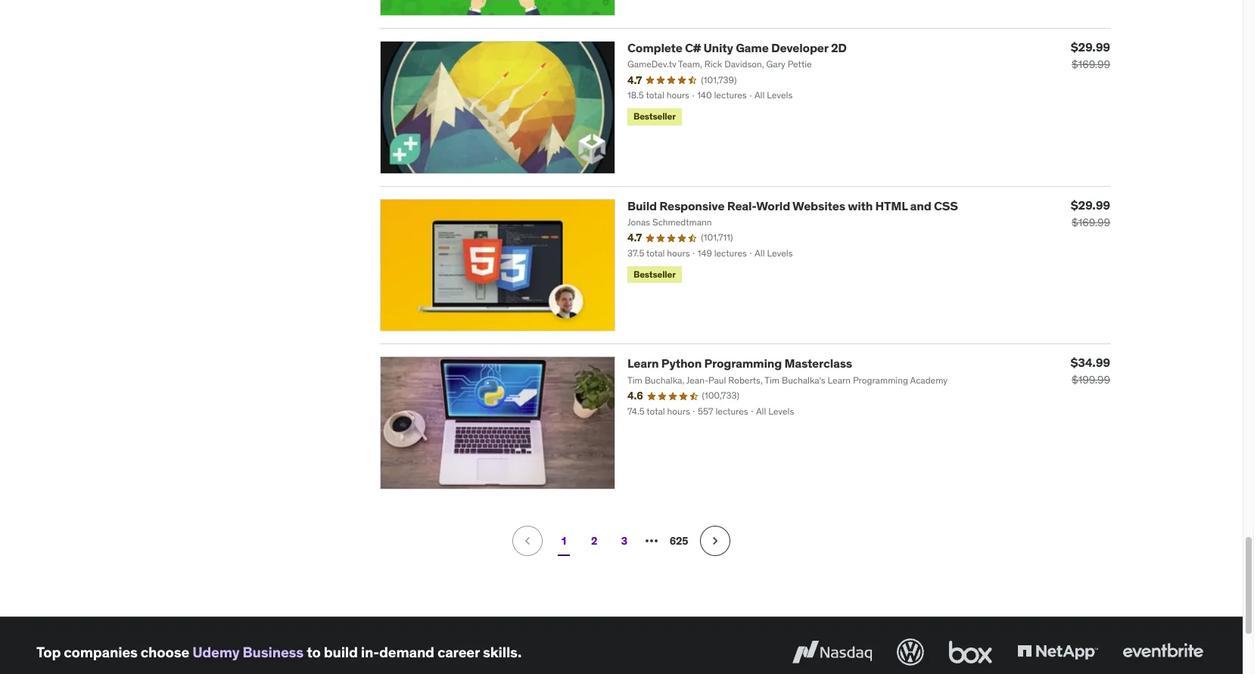 Task type: locate. For each thing, give the bounding box(es) containing it.
build
[[324, 643, 358, 661]]

career
[[438, 643, 480, 661]]

complete c# unity game developer 2d link
[[628, 40, 847, 55]]

developer
[[771, 40, 829, 55]]

1
[[562, 534, 566, 548]]

1 vertical spatial $29.99 $169.99
[[1071, 197, 1111, 229]]

c#
[[685, 40, 701, 55]]

1 vertical spatial $169.99
[[1072, 215, 1111, 229]]

udemy business link
[[192, 643, 304, 661]]

$34.99 $199.99
[[1071, 355, 1111, 387]]

previous page image
[[520, 534, 535, 549]]

2
[[591, 534, 597, 548]]

2 $29.99 from the top
[[1071, 197, 1111, 212]]

1 $169.99 from the top
[[1072, 57, 1111, 71]]

with
[[848, 198, 873, 213]]

0 vertical spatial $29.99 $169.99
[[1071, 39, 1111, 71]]

2 $29.99 $169.99 from the top
[[1071, 197, 1111, 229]]

1 $29.99 from the top
[[1071, 39, 1111, 54]]

$29.99
[[1071, 39, 1111, 54], [1071, 197, 1111, 212]]

$29.99 $169.99
[[1071, 39, 1111, 71], [1071, 197, 1111, 229]]

2 $169.99 from the top
[[1072, 215, 1111, 229]]

build
[[628, 198, 657, 213]]

demand
[[379, 643, 434, 661]]

complete c# unity game developer 2d
[[628, 40, 847, 55]]

world
[[757, 198, 790, 213]]

1 $29.99 $169.99 from the top
[[1071, 39, 1111, 71]]

2d
[[831, 40, 847, 55]]

$199.99
[[1072, 373, 1111, 387]]

learn python programming masterclass
[[628, 356, 852, 371]]

1 vertical spatial $29.99
[[1071, 197, 1111, 212]]

0 vertical spatial $169.99
[[1072, 57, 1111, 71]]

$29.99 for build responsive real-world websites with html and css
[[1071, 197, 1111, 212]]

0 vertical spatial $29.99
[[1071, 39, 1111, 54]]

volkswagen image
[[894, 636, 927, 669]]

$169.99
[[1072, 57, 1111, 71], [1072, 215, 1111, 229]]

programming
[[704, 356, 782, 371]]

to
[[307, 643, 321, 661]]

responsive
[[660, 198, 725, 213]]

udemy
[[192, 643, 240, 661]]



Task type: describe. For each thing, give the bounding box(es) containing it.
$169.99 for build responsive real-world websites with html and css
[[1072, 215, 1111, 229]]

in-
[[361, 643, 379, 661]]

python
[[662, 356, 702, 371]]

build responsive real-world websites with html and css link
[[628, 198, 958, 213]]

real-
[[727, 198, 757, 213]]

and
[[910, 198, 932, 213]]

game
[[736, 40, 769, 55]]

ellipsis image
[[643, 532, 661, 550]]

complete
[[628, 40, 683, 55]]

nasdaq image
[[789, 636, 876, 669]]

skills.
[[483, 643, 522, 661]]

top companies choose udemy business to build in-demand career skills.
[[36, 643, 522, 661]]

css
[[934, 198, 958, 213]]

3 link
[[609, 526, 640, 557]]

$34.99
[[1071, 355, 1111, 370]]

$29.99 $169.99 for complete c# unity game developer 2d
[[1071, 39, 1111, 71]]

html
[[876, 198, 908, 213]]

625
[[670, 534, 688, 548]]

box image
[[946, 636, 996, 669]]

2 link
[[579, 526, 609, 557]]

companies
[[64, 643, 138, 661]]

eventbrite image
[[1120, 636, 1207, 669]]

1 link
[[549, 526, 579, 557]]

top
[[36, 643, 61, 661]]

$169.99 for complete c# unity game developer 2d
[[1072, 57, 1111, 71]]

masterclass
[[785, 356, 852, 371]]

netapp image
[[1014, 636, 1102, 669]]

learn python programming masterclass link
[[628, 356, 852, 371]]

$29.99 $169.99 for build responsive real-world websites with html and css
[[1071, 197, 1111, 229]]

learn
[[628, 356, 659, 371]]

3
[[621, 534, 628, 548]]

unity
[[704, 40, 733, 55]]

$29.99 for complete c# unity game developer 2d
[[1071, 39, 1111, 54]]

choose
[[141, 643, 189, 661]]

business
[[243, 643, 304, 661]]

next page image
[[708, 534, 723, 549]]

build responsive real-world websites with html and css
[[628, 198, 958, 213]]

websites
[[793, 198, 846, 213]]



Task type: vqa. For each thing, say whether or not it's contained in the screenshot.
or
no



